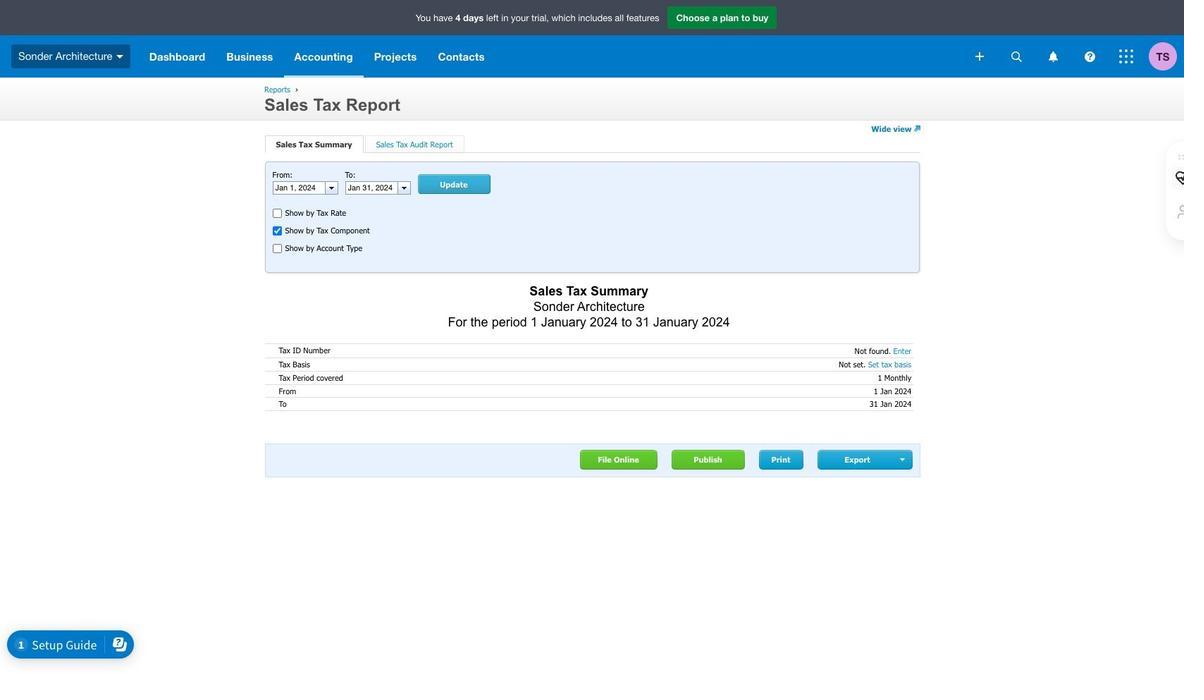 Task type: describe. For each thing, give the bounding box(es) containing it.
0 horizontal spatial svg image
[[116, 55, 123, 58]]

2 horizontal spatial svg image
[[1085, 51, 1096, 62]]

0 horizontal spatial svg image
[[1012, 51, 1022, 62]]

1 horizontal spatial svg image
[[1049, 51, 1058, 62]]

2 horizontal spatial svg image
[[1120, 49, 1134, 63]]



Task type: vqa. For each thing, say whether or not it's contained in the screenshot.
8 –
no



Task type: locate. For each thing, give the bounding box(es) containing it.
svg image
[[1085, 51, 1096, 62], [976, 52, 985, 61], [116, 55, 123, 58]]

None checkbox
[[273, 209, 282, 218], [273, 227, 282, 236], [273, 209, 282, 218], [273, 227, 282, 236]]

export options... image
[[901, 459, 907, 461]]

None text field
[[273, 182, 325, 194]]

svg image
[[1120, 49, 1134, 63], [1012, 51, 1022, 62], [1049, 51, 1058, 62]]

None checkbox
[[273, 244, 282, 253]]

banner
[[0, 0, 1185, 78]]

1 horizontal spatial svg image
[[976, 52, 985, 61]]

None text field
[[346, 182, 397, 194]]



